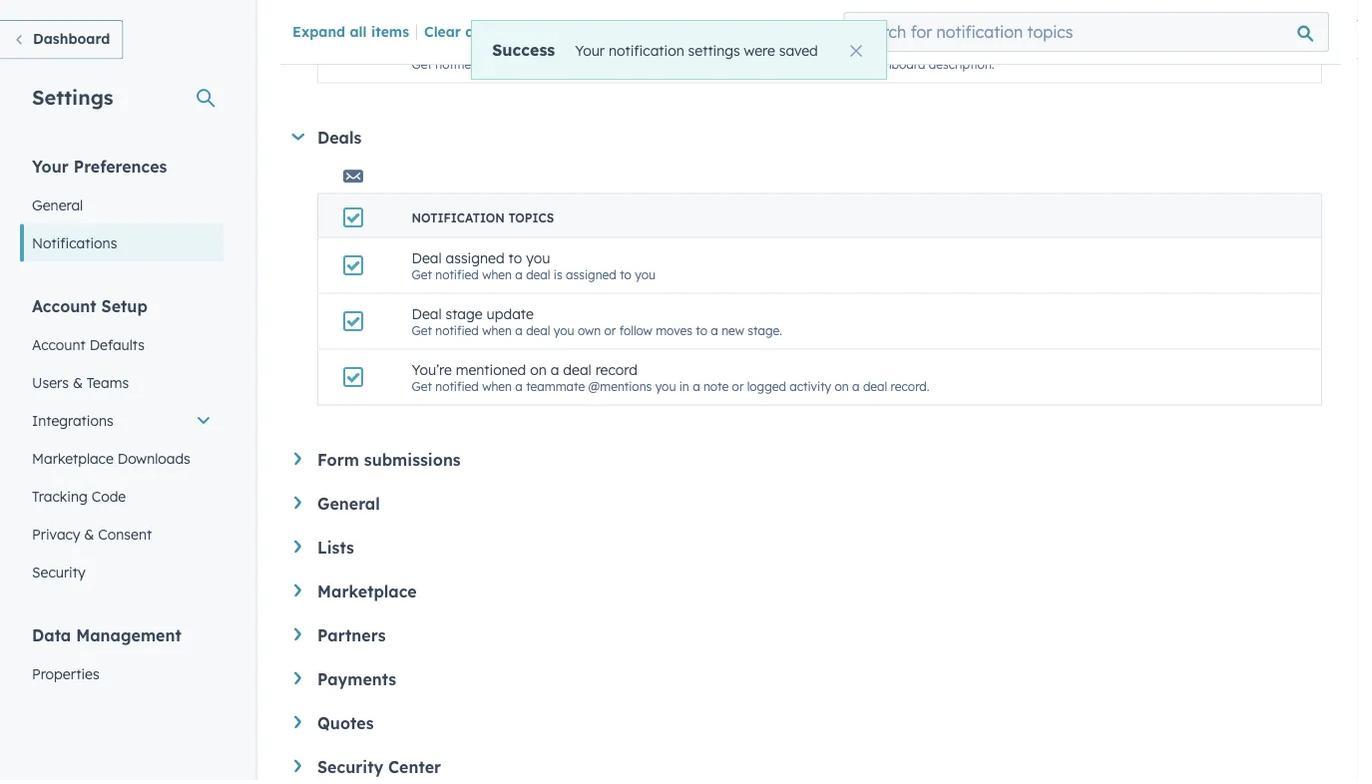 Task type: describe. For each thing, give the bounding box(es) containing it.
data
[[32, 625, 71, 645]]

1 horizontal spatial general
[[317, 494, 380, 514]]

stage.
[[748, 323, 782, 338]]

items
[[371, 22, 409, 40]]

own
[[578, 323, 601, 338]]

center
[[388, 757, 441, 777]]

quotes
[[317, 713, 374, 733]]

form submissions
[[317, 450, 461, 470]]

downloads
[[118, 450, 190, 467]]

2 horizontal spatial dashboard
[[864, 56, 926, 71]]

when inside deal assigned to you get notified when a deal is assigned to you
[[482, 267, 512, 282]]

0 horizontal spatial dashboard
[[563, 39, 635, 56]]

follow
[[619, 323, 653, 338]]

deal left record.
[[863, 379, 888, 393]]

deals button
[[291, 127, 1322, 147]]

you're mentioned on a deal record get notified when a teammate @mentions you in a note or logged activity on a deal record.
[[412, 361, 930, 393]]

partners button
[[294, 625, 1322, 645]]

consent
[[98, 525, 152, 543]]

a left record
[[551, 361, 559, 379]]

on right clear
[[530, 39, 547, 56]]

all for expand
[[350, 22, 367, 40]]

teams
[[87, 374, 129, 391]]

you inside the deal stage update get notified when a deal you own or follow moves to a new stage.
[[554, 323, 574, 338]]

is
[[554, 267, 563, 282]]

account setup element
[[20, 295, 224, 591]]

all for clear
[[465, 22, 482, 40]]

submissions
[[364, 450, 461, 470]]

caret image for payments
[[294, 672, 301, 685]]

deal inside deal assigned to you get notified when a deal is assigned to you
[[526, 267, 550, 282]]

caret image for quotes
[[294, 716, 301, 729]]

payments button
[[294, 669, 1322, 689]]

mentioned for dashboard
[[456, 39, 526, 56]]

notifications link
[[20, 224, 224, 262]]

a right the stage
[[515, 323, 523, 338]]

tracking code link
[[20, 478, 224, 516]]

expand all items
[[292, 22, 409, 40]]

1 horizontal spatial dashboard
[[760, 56, 822, 71]]

stage
[[446, 305, 483, 323]]

marketplace downloads link
[[20, 440, 224, 478]]

Search for notification topics search field
[[844, 12, 1329, 52]]

users
[[32, 374, 69, 391]]

activity
[[790, 379, 832, 393]]

form
[[317, 450, 359, 470]]

were
[[744, 41, 775, 59]]

privacy & consent link
[[20, 516, 224, 553]]

clear
[[424, 22, 461, 40]]

in inside you're mentioned on a deal record get notified when a teammate @mentions you in a note or logged activity on a deal record.
[[679, 379, 689, 393]]

integrations
[[32, 412, 113, 429]]

a right activity
[[852, 379, 860, 393]]

properties
[[32, 665, 99, 683]]

account for account defaults
[[32, 336, 86, 353]]

caret image for lists
[[294, 540, 301, 553]]

you inside you're mentioned on a dashboard get notified when a teammate @mentions you in a note on a dashboard or in a dashboard description.
[[655, 56, 676, 71]]

a right "notification"
[[693, 56, 700, 71]]

clear all preferences button
[[424, 21, 594, 45]]

a inside deal assigned to you get notified when a deal is assigned to you
[[515, 267, 523, 282]]

caret image for partners
[[294, 628, 301, 641]]

note inside you're mentioned on a dashboard get notified when a teammate @mentions you in a note on a dashboard or in a dashboard description.
[[704, 56, 729, 71]]

settings
[[688, 41, 740, 59]]

mentioned for deal
[[456, 361, 526, 379]]

teammate inside you're mentioned on a deal record get notified when a teammate @mentions you in a note or logged activity on a deal record.
[[526, 379, 585, 393]]

security for security center
[[317, 757, 383, 777]]

description.
[[929, 56, 995, 71]]

get inside deal assigned to you get notified when a deal is assigned to you
[[412, 267, 432, 282]]

@mentions inside you're mentioned on a dashboard get notified when a teammate @mentions you in a note on a dashboard or in a dashboard description.
[[588, 56, 652, 71]]

when inside you're mentioned on a dashboard get notified when a teammate @mentions you in a note on a dashboard or in a dashboard description.
[[482, 56, 512, 71]]

you up follow
[[635, 267, 656, 282]]

clear all preferences
[[424, 22, 569, 40]]

& for users
[[73, 374, 83, 391]]

you inside you're mentioned on a deal record get notified when a teammate @mentions you in a note or logged activity on a deal record.
[[655, 379, 676, 393]]

lists button
[[294, 537, 1322, 557]]

dashboard link
[[0, 20, 123, 59]]

management
[[76, 625, 181, 645]]

on down update
[[530, 361, 547, 379]]

deal stage update get notified when a deal you own or follow moves to a new stage.
[[412, 305, 782, 338]]

1 horizontal spatial assigned
[[566, 267, 617, 282]]

@mentions inside you're mentioned on a deal record get notified when a teammate @mentions you in a note or logged activity on a deal record.
[[588, 379, 652, 393]]

to inside the deal stage update get notified when a deal you own or follow moves to a new stage.
[[696, 323, 708, 338]]

deal for deal stage update
[[412, 305, 442, 323]]

notification
[[609, 41, 684, 59]]

you're for you're mentioned on a deal record
[[412, 361, 452, 379]]

integrations button
[[20, 402, 224, 440]]

marketplace downloads
[[32, 450, 190, 467]]

lists
[[317, 537, 354, 557]]

a left logged
[[693, 379, 700, 393]]

security link
[[20, 553, 224, 591]]

notifications
[[32, 234, 117, 252]]

security center button
[[294, 757, 1322, 777]]

update
[[487, 305, 534, 323]]

partners
[[317, 625, 386, 645]]

users & teams
[[32, 374, 129, 391]]

preferences
[[487, 22, 569, 40]]

on right activity
[[835, 379, 849, 393]]

privacy
[[32, 525, 80, 543]]

a right saved
[[854, 56, 861, 71]]

tracking
[[32, 488, 88, 505]]

data management
[[32, 625, 181, 645]]

or inside you're mentioned on a dashboard get notified when a teammate @mentions you in a note on a dashboard or in a dashboard description.
[[825, 56, 837, 71]]

saved
[[779, 41, 818, 59]]

new
[[722, 323, 745, 338]]

notified inside you're mentioned on a deal record get notified when a teammate @mentions you in a note or logged activity on a deal record.
[[435, 379, 479, 393]]

deal for deal assigned to you
[[412, 249, 442, 267]]

deal left record
[[563, 361, 592, 379]]

or inside you're mentioned on a deal record get notified when a teammate @mentions you in a note or logged activity on a deal record.
[[732, 379, 744, 393]]



Task type: locate. For each thing, give the bounding box(es) containing it.
general up "notifications"
[[32, 196, 83, 214]]

deal
[[526, 267, 550, 282], [526, 323, 550, 338], [563, 361, 592, 379], [863, 379, 888, 393]]

4 when from the top
[[482, 379, 512, 393]]

assigned down notification topics
[[446, 249, 505, 267]]

1 vertical spatial security
[[317, 757, 383, 777]]

all
[[350, 22, 367, 40], [465, 22, 482, 40]]

you're for you're mentioned on a dashboard
[[412, 39, 452, 56]]

caret image for deals
[[292, 133, 305, 140]]

general link
[[20, 186, 224, 224]]

4 caret image from the top
[[294, 760, 301, 773]]

& for privacy
[[84, 525, 94, 543]]

1 vertical spatial you're
[[412, 361, 452, 379]]

topics
[[508, 210, 554, 225]]

4 get from the top
[[412, 379, 432, 393]]

caret image inside lists dropdown button
[[294, 540, 301, 553]]

payments
[[317, 669, 396, 689]]

your left preferences
[[32, 156, 69, 176]]

you right record
[[655, 379, 676, 393]]

note left logged
[[704, 379, 729, 393]]

1 horizontal spatial all
[[465, 22, 482, 40]]

caret image
[[292, 133, 305, 140], [294, 453, 301, 465], [294, 540, 301, 553], [294, 628, 301, 641], [294, 672, 301, 685]]

properties link
[[20, 655, 224, 693]]

deal left the stage
[[412, 305, 442, 323]]

teammate down preferences
[[526, 56, 585, 71]]

1 mentioned from the top
[[456, 39, 526, 56]]

your preferences element
[[20, 155, 224, 262]]

account
[[32, 296, 96, 316], [32, 336, 86, 353]]

0 horizontal spatial assigned
[[446, 249, 505, 267]]

to right the moves
[[696, 323, 708, 338]]

2 get from the top
[[412, 267, 432, 282]]

notified down clear
[[435, 56, 479, 71]]

2 when from the top
[[482, 267, 512, 282]]

1 teammate from the top
[[526, 56, 585, 71]]

privacy & consent
[[32, 525, 152, 543]]

you're mentioned on a dashboard get notified when a teammate @mentions you in a note on a dashboard or in a dashboard description.
[[412, 39, 995, 71]]

all right clear
[[465, 22, 482, 40]]

1 horizontal spatial &
[[84, 525, 94, 543]]

1 @mentions from the top
[[588, 56, 652, 71]]

1 all from the left
[[350, 22, 367, 40]]

&
[[73, 374, 83, 391], [84, 525, 94, 543]]

or left logged
[[732, 379, 744, 393]]

1 note from the top
[[704, 56, 729, 71]]

when down deal assigned to you get notified when a deal is assigned to you on the top
[[482, 323, 512, 338]]

get left the stage
[[412, 323, 432, 338]]

account for account setup
[[32, 296, 96, 316]]

get
[[412, 56, 432, 71], [412, 267, 432, 282], [412, 323, 432, 338], [412, 379, 432, 393]]

0 horizontal spatial all
[[350, 22, 367, 40]]

caret image inside partners dropdown button
[[294, 628, 301, 641]]

caret image left lists
[[294, 540, 301, 553]]

note left were
[[704, 56, 729, 71]]

notification
[[412, 210, 505, 225]]

security center
[[317, 757, 441, 777]]

marketplace for marketplace
[[317, 581, 417, 601]]

or left close image
[[825, 56, 837, 71]]

caret image left payments
[[294, 672, 301, 685]]

security inside account setup element
[[32, 563, 85, 581]]

0 vertical spatial your
[[575, 41, 605, 59]]

1 vertical spatial mentioned
[[456, 361, 526, 379]]

deal down notification
[[412, 249, 442, 267]]

2 @mentions from the top
[[588, 379, 652, 393]]

you left own
[[554, 323, 574, 338]]

@mentions left settings
[[588, 56, 652, 71]]

a left "notification"
[[551, 39, 559, 56]]

caret image inside quotes dropdown button
[[294, 716, 301, 729]]

marketplace for marketplace downloads
[[32, 450, 114, 467]]

deal inside deal assigned to you get notified when a deal is assigned to you
[[412, 249, 442, 267]]

quotes button
[[294, 713, 1322, 733]]

0 vertical spatial general
[[32, 196, 83, 214]]

when inside the deal stage update get notified when a deal you own or follow moves to a new stage.
[[482, 323, 512, 338]]

2 all from the left
[[465, 22, 482, 40]]

get inside you're mentioned on a dashboard get notified when a teammate @mentions you in a note on a dashboard or in a dashboard description.
[[412, 56, 432, 71]]

0 vertical spatial teammate
[[526, 56, 585, 71]]

1 notified from the top
[[435, 56, 479, 71]]

4 notified from the top
[[435, 379, 479, 393]]

dashboard left close image
[[760, 56, 822, 71]]

1 vertical spatial or
[[604, 323, 616, 338]]

1 get from the top
[[412, 56, 432, 71]]

mentioned
[[456, 39, 526, 56], [456, 361, 526, 379]]

notified
[[435, 56, 479, 71], [435, 267, 479, 282], [435, 323, 479, 338], [435, 379, 479, 393]]

caret image for security center
[[294, 760, 301, 773]]

2 deal from the top
[[412, 305, 442, 323]]

get inside the deal stage update get notified when a deal you own or follow moves to a new stage.
[[412, 323, 432, 338]]

2 account from the top
[[32, 336, 86, 353]]

0 vertical spatial deal
[[412, 249, 442, 267]]

you left settings
[[655, 56, 676, 71]]

a left is
[[515, 267, 523, 282]]

assigned right is
[[566, 267, 617, 282]]

0 horizontal spatial general
[[32, 196, 83, 214]]

your left "notification"
[[575, 41, 605, 59]]

account up 'users'
[[32, 336, 86, 353]]

caret image for marketplace
[[294, 584, 301, 597]]

account defaults
[[32, 336, 145, 353]]

@mentions
[[588, 56, 652, 71], [588, 379, 652, 393]]

to up the deal stage update get notified when a deal you own or follow moves to a new stage.
[[620, 267, 632, 282]]

caret image
[[294, 497, 301, 509], [294, 584, 301, 597], [294, 716, 301, 729], [294, 760, 301, 773]]

success
[[492, 39, 555, 59]]

mentioned inside you're mentioned on a deal record get notified when a teammate @mentions you in a note or logged activity on a deal record.
[[456, 361, 526, 379]]

expand all items button
[[292, 22, 409, 40]]

you left is
[[526, 249, 550, 267]]

2 mentioned from the top
[[456, 361, 526, 379]]

& right privacy
[[84, 525, 94, 543]]

caret image inside security center dropdown button
[[294, 760, 301, 773]]

you
[[655, 56, 676, 71], [526, 249, 550, 267], [635, 267, 656, 282], [554, 323, 574, 338], [655, 379, 676, 393]]

security down privacy
[[32, 563, 85, 581]]

on
[[530, 39, 547, 56], [732, 56, 746, 71], [530, 361, 547, 379], [835, 379, 849, 393]]

@mentions down follow
[[588, 379, 652, 393]]

assigned
[[446, 249, 505, 267], [566, 267, 617, 282]]

2 note from the top
[[704, 379, 729, 393]]

deal assigned to you get notified when a deal is assigned to you
[[412, 249, 656, 282]]

dashboard right success
[[563, 39, 635, 56]]

1 caret image from the top
[[294, 497, 301, 509]]

your inside success alert
[[575, 41, 605, 59]]

0 vertical spatial account
[[32, 296, 96, 316]]

to down topics
[[509, 249, 522, 267]]

1 deal from the top
[[412, 249, 442, 267]]

general
[[32, 196, 83, 214], [317, 494, 380, 514]]

account up account defaults at the top of the page
[[32, 296, 96, 316]]

you're right items
[[412, 39, 452, 56]]

your
[[575, 41, 605, 59], [32, 156, 69, 176]]

0 horizontal spatial marketplace
[[32, 450, 114, 467]]

1 horizontal spatial marketplace
[[317, 581, 417, 601]]

get down notification
[[412, 267, 432, 282]]

your for your notification settings were saved
[[575, 41, 605, 59]]

to
[[509, 249, 522, 267], [620, 267, 632, 282], [696, 323, 708, 338]]

0 horizontal spatial to
[[509, 249, 522, 267]]

security for security
[[32, 563, 85, 581]]

teammate
[[526, 56, 585, 71], [526, 379, 585, 393]]

1 horizontal spatial to
[[620, 267, 632, 282]]

2 teammate from the top
[[526, 379, 585, 393]]

setup
[[101, 296, 148, 316]]

code
[[92, 488, 126, 505]]

or
[[825, 56, 837, 71], [604, 323, 616, 338], [732, 379, 744, 393]]

& inside users & teams link
[[73, 374, 83, 391]]

1 horizontal spatial or
[[732, 379, 744, 393]]

a
[[551, 39, 559, 56], [515, 56, 523, 71], [693, 56, 700, 71], [750, 56, 757, 71], [854, 56, 861, 71], [515, 267, 523, 282], [515, 323, 523, 338], [711, 323, 718, 338], [551, 361, 559, 379], [515, 379, 523, 393], [693, 379, 700, 393], [852, 379, 860, 393]]

get inside you're mentioned on a deal record get notified when a teammate @mentions you in a note or logged activity on a deal record.
[[412, 379, 432, 393]]

1 vertical spatial account
[[32, 336, 86, 353]]

caret image left the deals
[[292, 133, 305, 140]]

teammate left record
[[526, 379, 585, 393]]

deal left is
[[526, 267, 550, 282]]

caret image inside 'deals' dropdown button
[[292, 133, 305, 140]]

general button
[[294, 494, 1322, 514]]

users & teams link
[[20, 364, 224, 402]]

caret image inside form submissions dropdown button
[[294, 453, 301, 465]]

0 vertical spatial note
[[704, 56, 729, 71]]

1 vertical spatial teammate
[[526, 379, 585, 393]]

1 vertical spatial your
[[32, 156, 69, 176]]

caret image left partners
[[294, 628, 301, 641]]

3 caret image from the top
[[294, 716, 301, 729]]

2 notified from the top
[[435, 267, 479, 282]]

1 you're from the top
[[412, 39, 452, 56]]

1 account from the top
[[32, 296, 96, 316]]

when
[[482, 56, 512, 71], [482, 267, 512, 282], [482, 323, 512, 338], [482, 379, 512, 393]]

deal
[[412, 249, 442, 267], [412, 305, 442, 323]]

2 horizontal spatial or
[[825, 56, 837, 71]]

notified left update
[[435, 323, 479, 338]]

in
[[679, 56, 689, 71], [840, 56, 850, 71], [679, 379, 689, 393]]

& inside privacy & consent link
[[84, 525, 94, 543]]

& right 'users'
[[73, 374, 83, 391]]

caret image for general
[[294, 497, 301, 509]]

caret image for form submissions
[[294, 453, 301, 465]]

defaults
[[90, 336, 145, 353]]

1 vertical spatial note
[[704, 379, 729, 393]]

2 caret image from the top
[[294, 584, 301, 597]]

marketplace up partners
[[317, 581, 417, 601]]

0 vertical spatial &
[[73, 374, 83, 391]]

notification topics
[[412, 210, 554, 225]]

your for your preferences
[[32, 156, 69, 176]]

note inside you're mentioned on a deal record get notified when a teammate @mentions you in a note or logged activity on a deal record.
[[704, 379, 729, 393]]

dashboard right close image
[[864, 56, 926, 71]]

or right own
[[604, 323, 616, 338]]

a left new
[[711, 323, 718, 338]]

expand
[[292, 22, 346, 40]]

account defaults link
[[20, 326, 224, 364]]

notified down the stage
[[435, 379, 479, 393]]

your notification settings were saved
[[575, 41, 818, 59]]

get up submissions
[[412, 379, 432, 393]]

all left items
[[350, 22, 367, 40]]

a down update
[[515, 379, 523, 393]]

0 vertical spatial @mentions
[[588, 56, 652, 71]]

dashboard
[[563, 39, 635, 56], [760, 56, 822, 71], [864, 56, 926, 71]]

3 notified from the top
[[435, 323, 479, 338]]

your preferences
[[32, 156, 167, 176]]

deal inside the deal stage update get notified when a deal you own or follow moves to a new stage.
[[526, 323, 550, 338]]

record.
[[891, 379, 930, 393]]

your inside "element"
[[32, 156, 69, 176]]

form submissions button
[[294, 450, 1322, 470]]

caret image inside the marketplace dropdown button
[[294, 584, 301, 597]]

moves
[[656, 323, 693, 338]]

general inside general link
[[32, 196, 83, 214]]

when down update
[[482, 379, 512, 393]]

0 vertical spatial you're
[[412, 39, 452, 56]]

logged
[[747, 379, 786, 393]]

data management element
[[20, 624, 224, 780]]

notified inside the deal stage update get notified when a deal you own or follow moves to a new stage.
[[435, 323, 479, 338]]

0 horizontal spatial your
[[32, 156, 69, 176]]

account setup
[[32, 296, 148, 316]]

settings
[[32, 84, 113, 109]]

you're inside you're mentioned on a dashboard get notified when a teammate @mentions you in a note on a dashboard or in a dashboard description.
[[412, 39, 452, 56]]

marketplace down integrations on the bottom left of page
[[32, 450, 114, 467]]

1 vertical spatial &
[[84, 525, 94, 543]]

tracking code
[[32, 488, 126, 505]]

0 vertical spatial mentioned
[[456, 39, 526, 56]]

get down clear
[[412, 56, 432, 71]]

close image
[[850, 45, 862, 57]]

3 get from the top
[[412, 323, 432, 338]]

marketplace button
[[294, 581, 1322, 601]]

1 vertical spatial general
[[317, 494, 380, 514]]

1 vertical spatial marketplace
[[317, 581, 417, 601]]

1 vertical spatial deal
[[412, 305, 442, 323]]

caret image inside payments 'dropdown button'
[[294, 672, 301, 685]]

notified up the stage
[[435, 267, 479, 282]]

a down the clear all preferences button
[[515, 56, 523, 71]]

1 vertical spatial @mentions
[[588, 379, 652, 393]]

deals
[[317, 127, 362, 147]]

0 vertical spatial marketplace
[[32, 450, 114, 467]]

on left saved
[[732, 56, 746, 71]]

notified inside deal assigned to you get notified when a deal is assigned to you
[[435, 267, 479, 282]]

0 horizontal spatial &
[[73, 374, 83, 391]]

success alert
[[471, 20, 887, 80]]

marketplace inside account setup element
[[32, 450, 114, 467]]

2 horizontal spatial to
[[696, 323, 708, 338]]

marketplace
[[32, 450, 114, 467], [317, 581, 417, 601]]

3 when from the top
[[482, 323, 512, 338]]

general down the form
[[317, 494, 380, 514]]

1 horizontal spatial security
[[317, 757, 383, 777]]

caret image left the form
[[294, 453, 301, 465]]

all inside button
[[465, 22, 482, 40]]

mentioned inside you're mentioned on a dashboard get notified when a teammate @mentions you in a note on a dashboard or in a dashboard description.
[[456, 39, 526, 56]]

teammate inside you're mentioned on a dashboard get notified when a teammate @mentions you in a note on a dashboard or in a dashboard description.
[[526, 56, 585, 71]]

2 vertical spatial or
[[732, 379, 744, 393]]

dashboard
[[33, 30, 110, 47]]

when inside you're mentioned on a deal record get notified when a teammate @mentions you in a note or logged activity on a deal record.
[[482, 379, 512, 393]]

record
[[595, 361, 638, 379]]

caret image inside general dropdown button
[[294, 497, 301, 509]]

or inside the deal stage update get notified when a deal you own or follow moves to a new stage.
[[604, 323, 616, 338]]

security down quotes
[[317, 757, 383, 777]]

0 vertical spatial security
[[32, 563, 85, 581]]

1 horizontal spatial your
[[575, 41, 605, 59]]

1 when from the top
[[482, 56, 512, 71]]

deal inside the deal stage update get notified when a deal you own or follow moves to a new stage.
[[412, 305, 442, 323]]

0 horizontal spatial or
[[604, 323, 616, 338]]

2 you're from the top
[[412, 361, 452, 379]]

0 horizontal spatial security
[[32, 563, 85, 581]]

a right settings
[[750, 56, 757, 71]]

you're down the stage
[[412, 361, 452, 379]]

note
[[704, 56, 729, 71], [704, 379, 729, 393]]

notified inside you're mentioned on a dashboard get notified when a teammate @mentions you in a note on a dashboard or in a dashboard description.
[[435, 56, 479, 71]]

preferences
[[74, 156, 167, 176]]

0 vertical spatial or
[[825, 56, 837, 71]]

deal left own
[[526, 323, 550, 338]]

you're inside you're mentioned on a deal record get notified when a teammate @mentions you in a note or logged activity on a deal record.
[[412, 361, 452, 379]]

when up update
[[482, 267, 512, 282]]

when down the clear all preferences
[[482, 56, 512, 71]]



Task type: vqa. For each thing, say whether or not it's contained in the screenshot.
THE 'SIGN-'
no



